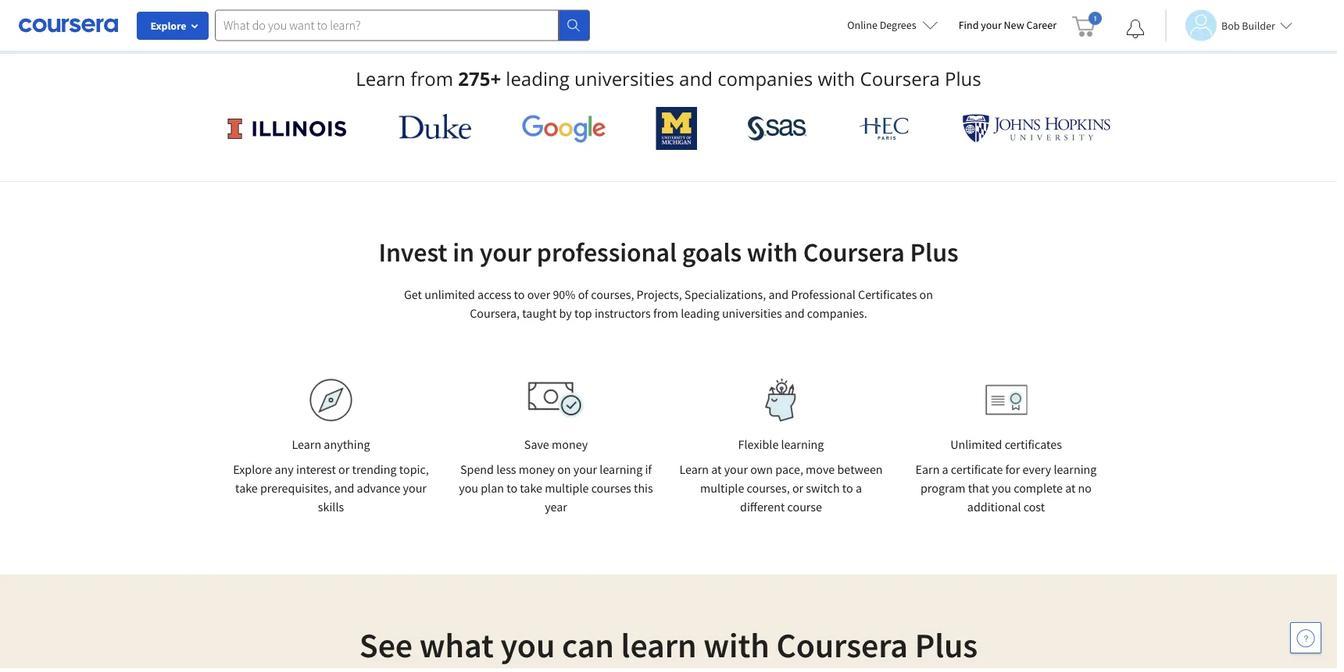 Task type: locate. For each thing, give the bounding box(es) containing it.
online degrees button
[[835, 8, 951, 42]]

learning up pace,
[[781, 437, 824, 452]]

1 vertical spatial or
[[792, 481, 803, 496]]

1 take from the left
[[235, 481, 258, 496]]

to
[[514, 287, 525, 302], [507, 481, 517, 496], [842, 481, 853, 496]]

1 horizontal spatial or
[[792, 481, 803, 496]]

to down between
[[842, 481, 853, 496]]

you up additional
[[992, 481, 1011, 496]]

1 horizontal spatial universities
[[722, 306, 782, 321]]

0 horizontal spatial leading
[[506, 66, 570, 91]]

courses
[[591, 481, 631, 496]]

0 vertical spatial or
[[338, 462, 350, 477]]

multiple up 'different'
[[700, 481, 744, 496]]

your inside spend less money on your learning if you plan to take multiple courses this year
[[573, 462, 597, 477]]

at left own
[[711, 462, 722, 477]]

universities down specializations, at the right of the page
[[722, 306, 782, 321]]

0 horizontal spatial learning
[[600, 462, 643, 477]]

take right plan
[[520, 481, 542, 496]]

0 vertical spatial a
[[942, 462, 948, 477]]

bob
[[1221, 18, 1240, 32]]

university of michigan image
[[656, 107, 697, 150]]

career
[[1026, 18, 1057, 32]]

you left the can
[[500, 624, 555, 667]]

universities
[[574, 66, 674, 91], [722, 306, 782, 321]]

explore inside popup button
[[150, 19, 186, 33]]

2 vertical spatial coursera
[[776, 624, 908, 667]]

leading up google image
[[506, 66, 570, 91]]

instructors
[[595, 306, 651, 321]]

2 multiple from the left
[[700, 481, 744, 496]]

1 vertical spatial money
[[519, 462, 555, 477]]

explore button
[[137, 12, 209, 40]]

flexible learning
[[738, 437, 824, 452]]

at
[[711, 462, 722, 477], [1065, 481, 1076, 496]]

take left prerequisites, on the bottom of page
[[235, 481, 258, 496]]

taught
[[522, 306, 557, 321]]

save money
[[524, 437, 588, 452]]

courses, up 'different'
[[747, 481, 790, 496]]

learn down what do you want to learn? text field
[[356, 66, 406, 91]]

course
[[787, 499, 822, 515]]

with for learn
[[704, 624, 770, 667]]

different
[[740, 499, 785, 515]]

money down save
[[519, 462, 555, 477]]

unlimited
[[425, 287, 475, 302]]

1 vertical spatial coursera
[[803, 236, 905, 269]]

coursera for invest in your professional goals with coursera plus
[[803, 236, 905, 269]]

1 horizontal spatial at
[[1065, 481, 1076, 496]]

explore for explore
[[150, 19, 186, 33]]

take
[[235, 481, 258, 496], [520, 481, 542, 496]]

coursera image
[[19, 13, 118, 38]]

prerequisites,
[[260, 481, 332, 496]]

learning inside 'earn a certificate for every learning program that you complete at no additional cost'
[[1054, 462, 1097, 477]]

or
[[338, 462, 350, 477], [792, 481, 803, 496]]

plus
[[945, 66, 981, 91], [910, 236, 959, 269], [915, 624, 978, 667]]

at left no
[[1065, 481, 1076, 496]]

that
[[968, 481, 989, 496]]

professional
[[537, 236, 677, 269]]

None search field
[[215, 10, 590, 41]]

1 vertical spatial courses,
[[747, 481, 790, 496]]

0 horizontal spatial multiple
[[545, 481, 589, 496]]

from down projects,
[[653, 306, 678, 321]]

get
[[404, 287, 422, 302]]

you inside spend less money on your learning if you plan to take multiple courses this year
[[459, 481, 478, 496]]

companies
[[718, 66, 813, 91]]

coursera for see what you can learn with coursera plus
[[776, 624, 908, 667]]

0 horizontal spatial a
[[856, 481, 862, 496]]

1 horizontal spatial multiple
[[700, 481, 744, 496]]

learning up courses
[[600, 462, 643, 477]]

2 horizontal spatial you
[[992, 481, 1011, 496]]

0 vertical spatial explore
[[150, 19, 186, 33]]

1 horizontal spatial a
[[942, 462, 948, 477]]

a down between
[[856, 481, 862, 496]]

0 horizontal spatial take
[[235, 481, 258, 496]]

0 horizontal spatial or
[[338, 462, 350, 477]]

0 horizontal spatial from
[[411, 66, 453, 91]]

and left professional
[[769, 287, 789, 302]]

0 horizontal spatial explore
[[150, 19, 186, 33]]

0 vertical spatial courses,
[[591, 287, 634, 302]]

learn inside learn at your own pace, move between multiple courses, or switch to a different course
[[679, 462, 709, 477]]

invest
[[379, 236, 447, 269]]

90%
[[553, 287, 576, 302]]

get unlimited access to over 90% of courses, projects, specializations, and professional certificates on coursera, taught by top instructors from leading universities and companies.
[[404, 287, 933, 321]]

1 horizontal spatial leading
[[681, 306, 720, 321]]

what
[[419, 624, 494, 667]]

take inside explore any interest or trending topic, take prerequisites, and advance your skills
[[235, 481, 258, 496]]

0 horizontal spatial at
[[711, 462, 722, 477]]

1 vertical spatial on
[[557, 462, 571, 477]]

0 vertical spatial at
[[711, 462, 722, 477]]

explore any interest or trending topic, take prerequisites, and advance your skills
[[233, 462, 429, 515]]

courses, inside get unlimited access to over 90% of courses, projects, specializations, and professional certificates on coursera, taught by top instructors from leading universities and companies.
[[591, 287, 634, 302]]

on right certificates
[[920, 287, 933, 302]]

universities inside get unlimited access to over 90% of courses, projects, specializations, and professional certificates on coursera, taught by top instructors from leading universities and companies.
[[722, 306, 782, 321]]

with down online
[[818, 66, 855, 91]]

degrees
[[880, 18, 916, 32]]

0 vertical spatial learn
[[356, 66, 406, 91]]

unlimited certificates
[[950, 437, 1062, 452]]

1 vertical spatial a
[[856, 481, 862, 496]]

0 horizontal spatial courses,
[[591, 287, 634, 302]]

a
[[942, 462, 948, 477], [856, 481, 862, 496]]

1 vertical spatial plus
[[910, 236, 959, 269]]

interest
[[296, 462, 336, 477]]

your down the topic,
[[403, 481, 427, 496]]

money inside spend less money on your learning if you plan to take multiple courses this year
[[519, 462, 555, 477]]

and
[[679, 66, 713, 91], [769, 287, 789, 302], [785, 306, 805, 321], [334, 481, 354, 496]]

learning inside spend less money on your learning if you plan to take multiple courses this year
[[600, 462, 643, 477]]

2 take from the left
[[520, 481, 542, 496]]

online degrees
[[847, 18, 916, 32]]

to right plan
[[507, 481, 517, 496]]

1 horizontal spatial take
[[520, 481, 542, 496]]

you
[[459, 481, 478, 496], [992, 481, 1011, 496], [500, 624, 555, 667]]

no
[[1078, 481, 1092, 496]]

multiple up year
[[545, 481, 589, 496]]

1 vertical spatial with
[[747, 236, 798, 269]]

certificates
[[1005, 437, 1062, 452]]

access
[[478, 287, 511, 302]]

1 vertical spatial leading
[[681, 306, 720, 321]]

money right save
[[552, 437, 588, 452]]

your left own
[[724, 462, 748, 477]]

1 horizontal spatial on
[[920, 287, 933, 302]]

1 multiple from the left
[[545, 481, 589, 496]]

explore inside explore any interest or trending topic, take prerequisites, and advance your skills
[[233, 462, 272, 477]]

1 vertical spatial learn
[[292, 437, 321, 452]]

or inside learn at your own pace, move between multiple courses, or switch to a different course
[[792, 481, 803, 496]]

shopping cart: 1 item image
[[1072, 12, 1102, 37]]

less
[[496, 462, 516, 477]]

professional
[[791, 287, 856, 302]]

and up university of michigan image
[[679, 66, 713, 91]]

help center image
[[1297, 629, 1315, 648]]

plan
[[481, 481, 504, 496]]

your right find
[[981, 18, 1002, 32]]

1 horizontal spatial learn
[[356, 66, 406, 91]]

topic,
[[399, 462, 429, 477]]

with right learn on the bottom
[[704, 624, 770, 667]]

on inside get unlimited access to over 90% of courses, projects, specializations, and professional certificates on coursera, taught by top instructors from leading universities and companies.
[[920, 287, 933, 302]]

1 vertical spatial at
[[1065, 481, 1076, 496]]

goals
[[682, 236, 742, 269]]

0 vertical spatial from
[[411, 66, 453, 91]]

learning for earn a certificate for every learning program that you complete at no additional cost
[[1054, 462, 1097, 477]]

your inside explore any interest or trending topic, take prerequisites, and advance your skills
[[403, 481, 427, 496]]

0 vertical spatial universities
[[574, 66, 674, 91]]

to inside learn at your own pace, move between multiple courses, or switch to a different course
[[842, 481, 853, 496]]

1 horizontal spatial courses,
[[747, 481, 790, 496]]

0 vertical spatial leading
[[506, 66, 570, 91]]

and inside explore any interest or trending topic, take prerequisites, and advance your skills
[[334, 481, 354, 496]]

you down spend
[[459, 481, 478, 496]]

1 vertical spatial universities
[[722, 306, 782, 321]]

duke university image
[[399, 114, 471, 139]]

with right goals
[[747, 236, 798, 269]]

0 horizontal spatial learn
[[292, 437, 321, 452]]

you inside 'earn a certificate for every learning program that you complete at no additional cost'
[[992, 481, 1011, 496]]

2 horizontal spatial learning
[[1054, 462, 1097, 477]]

1 horizontal spatial from
[[653, 306, 678, 321]]

with
[[818, 66, 855, 91], [747, 236, 798, 269], [704, 624, 770, 667]]

explore for explore any interest or trending topic, take prerequisites, and advance your skills
[[233, 462, 272, 477]]

own
[[750, 462, 773, 477]]

a right earn
[[942, 462, 948, 477]]

coursera,
[[470, 306, 520, 321]]

take inside spend less money on your learning if you plan to take multiple courses this year
[[520, 481, 542, 496]]

0 horizontal spatial universities
[[574, 66, 674, 91]]

learn right if
[[679, 462, 709, 477]]

0 vertical spatial money
[[552, 437, 588, 452]]

leading
[[506, 66, 570, 91], [681, 306, 720, 321]]

invest in your professional goals with coursera plus
[[379, 236, 959, 269]]

learning
[[781, 437, 824, 452], [600, 462, 643, 477], [1054, 462, 1097, 477]]

to left over
[[514, 287, 525, 302]]

your up courses
[[573, 462, 597, 477]]

learn up interest
[[292, 437, 321, 452]]

multiple inside learn at your own pace, move between multiple courses, or switch to a different course
[[700, 481, 744, 496]]

0 vertical spatial on
[[920, 287, 933, 302]]

1 vertical spatial explore
[[233, 462, 272, 477]]

on down save money
[[557, 462, 571, 477]]

cost
[[1024, 499, 1045, 515]]

universities up university of michigan image
[[574, 66, 674, 91]]

courses,
[[591, 287, 634, 302], [747, 481, 790, 496]]

money
[[552, 437, 588, 452], [519, 462, 555, 477]]

0 horizontal spatial you
[[459, 481, 478, 496]]

this
[[634, 481, 653, 496]]

2 vertical spatial with
[[704, 624, 770, 667]]

2 vertical spatial learn
[[679, 462, 709, 477]]

courses, up the instructors in the top of the page
[[591, 287, 634, 302]]

on
[[920, 287, 933, 302], [557, 462, 571, 477]]

from
[[411, 66, 453, 91], [653, 306, 678, 321]]

at inside learn at your own pace, move between multiple courses, or switch to a different course
[[711, 462, 722, 477]]

coursera
[[860, 66, 940, 91], [803, 236, 905, 269], [776, 624, 908, 667]]

learn
[[356, 66, 406, 91], [292, 437, 321, 452], [679, 462, 709, 477]]

explore
[[150, 19, 186, 33], [233, 462, 272, 477]]

1 vertical spatial from
[[653, 306, 678, 321]]

2 vertical spatial plus
[[915, 624, 978, 667]]

leading down specializations, at the right of the page
[[681, 306, 720, 321]]

or down the anything
[[338, 462, 350, 477]]

from left 275+
[[411, 66, 453, 91]]

0 vertical spatial plus
[[945, 66, 981, 91]]

move
[[806, 462, 835, 477]]

and up skills
[[334, 481, 354, 496]]

1 horizontal spatial explore
[[233, 462, 272, 477]]

learning up no
[[1054, 462, 1097, 477]]

2 horizontal spatial learn
[[679, 462, 709, 477]]

skills
[[318, 499, 344, 515]]

multiple
[[545, 481, 589, 496], [700, 481, 744, 496]]

0 horizontal spatial on
[[557, 462, 571, 477]]

or up course
[[792, 481, 803, 496]]



Task type: describe. For each thing, give the bounding box(es) containing it.
unlimited certificates image
[[985, 385, 1027, 416]]

0 vertical spatial coursera
[[860, 66, 940, 91]]

learn anything
[[292, 437, 370, 452]]

learning for spend less money on your learning if you plan to take multiple courses this year
[[600, 462, 643, 477]]

companies.
[[807, 306, 867, 321]]

275+
[[458, 66, 501, 91]]

your inside learn at your own pace, move between multiple courses, or switch to a different course
[[724, 462, 748, 477]]

your right in
[[480, 236, 532, 269]]

find
[[959, 18, 979, 32]]

spend less money on your learning if you plan to take multiple courses this year
[[459, 462, 653, 515]]

earn
[[916, 462, 940, 477]]

certificates
[[858, 287, 917, 302]]

projects,
[[637, 287, 682, 302]]

1 horizontal spatial learning
[[781, 437, 824, 452]]

bob builder
[[1221, 18, 1275, 32]]

bob builder button
[[1165, 10, 1292, 41]]

to inside spend less money on your learning if you plan to take multiple courses this year
[[507, 481, 517, 496]]

save money image
[[528, 382, 584, 419]]

year
[[545, 499, 567, 515]]

at inside 'earn a certificate for every learning program that you complete at no additional cost'
[[1065, 481, 1076, 496]]

1 horizontal spatial you
[[500, 624, 555, 667]]

learn at your own pace, move between multiple courses, or switch to a different course
[[679, 462, 883, 515]]

complete
[[1014, 481, 1063, 496]]

google image
[[522, 114, 606, 143]]

additional
[[967, 499, 1021, 515]]

any
[[275, 462, 294, 477]]

to inside get unlimited access to over 90% of courses, projects, specializations, and professional certificates on coursera, taught by top instructors from leading universities and companies.
[[514, 287, 525, 302]]

johns hopkins university image
[[962, 114, 1111, 143]]

unlimited
[[950, 437, 1002, 452]]

flexible
[[738, 437, 779, 452]]

multiple inside spend less money on your learning if you plan to take multiple courses this year
[[545, 481, 589, 496]]

online
[[847, 18, 878, 32]]

0 vertical spatial with
[[818, 66, 855, 91]]

in
[[453, 236, 474, 269]]

a inside learn at your own pace, move between multiple courses, or switch to a different course
[[856, 481, 862, 496]]

What do you want to learn? text field
[[215, 10, 559, 41]]

of
[[578, 287, 588, 302]]

switch
[[806, 481, 840, 496]]

learn anything image
[[309, 379, 352, 422]]

and down professional
[[785, 306, 805, 321]]

leading inside get unlimited access to over 90% of courses, projects, specializations, and professional certificates on coursera, taught by top instructors from leading universities and companies.
[[681, 306, 720, 321]]

every
[[1023, 462, 1051, 477]]

learn from 275+ leading universities and companies with coursera plus
[[356, 66, 981, 91]]

on inside spend less money on your learning if you plan to take multiple courses this year
[[557, 462, 571, 477]]

find your new career link
[[951, 16, 1064, 35]]

top
[[574, 306, 592, 321]]

plus for see what you can learn with coursera plus
[[915, 624, 978, 667]]

show notifications image
[[1126, 20, 1145, 38]]

save
[[524, 437, 549, 452]]

can
[[562, 624, 614, 667]]

from inside get unlimited access to over 90% of courses, projects, specializations, and professional certificates on coursera, taught by top instructors from leading universities and companies.
[[653, 306, 678, 321]]

learn for learn anything
[[292, 437, 321, 452]]

learn
[[621, 624, 697, 667]]

over
[[527, 287, 550, 302]]

if
[[645, 462, 652, 477]]

courses, inside learn at your own pace, move between multiple courses, or switch to a different course
[[747, 481, 790, 496]]

builder
[[1242, 18, 1275, 32]]

see what you can learn with coursera plus
[[359, 624, 978, 667]]

anything
[[324, 437, 370, 452]]

see
[[359, 624, 413, 667]]

new
[[1004, 18, 1024, 32]]

or inside explore any interest or trending topic, take prerequisites, and advance your skills
[[338, 462, 350, 477]]

specializations,
[[684, 287, 766, 302]]

by
[[559, 306, 572, 321]]

trending
[[352, 462, 397, 477]]

spend
[[460, 462, 494, 477]]

with for goals
[[747, 236, 798, 269]]

a inside 'earn a certificate for every learning program that you complete at no additional cost'
[[942, 462, 948, 477]]

flexible learning image
[[754, 379, 808, 422]]

advance
[[357, 481, 400, 496]]

between
[[837, 462, 883, 477]]

learn for learn from 275+ leading universities and companies with coursera plus
[[356, 66, 406, 91]]

sas image
[[747, 116, 807, 141]]

find your new career
[[959, 18, 1057, 32]]

pace,
[[775, 462, 803, 477]]

hec paris image
[[857, 113, 912, 145]]

program
[[921, 481, 966, 496]]

certificate
[[951, 462, 1003, 477]]

university of illinois at urbana-champaign image
[[226, 116, 349, 141]]

earn a certificate for every learning program that you complete at no additional cost
[[916, 462, 1097, 515]]

for
[[1005, 462, 1020, 477]]

learn for learn at your own pace, move between multiple courses, or switch to a different course
[[679, 462, 709, 477]]

plus for invest in your professional goals with coursera plus
[[910, 236, 959, 269]]



Task type: vqa. For each thing, say whether or not it's contained in the screenshot.
Explore inside the dropdown button
yes



